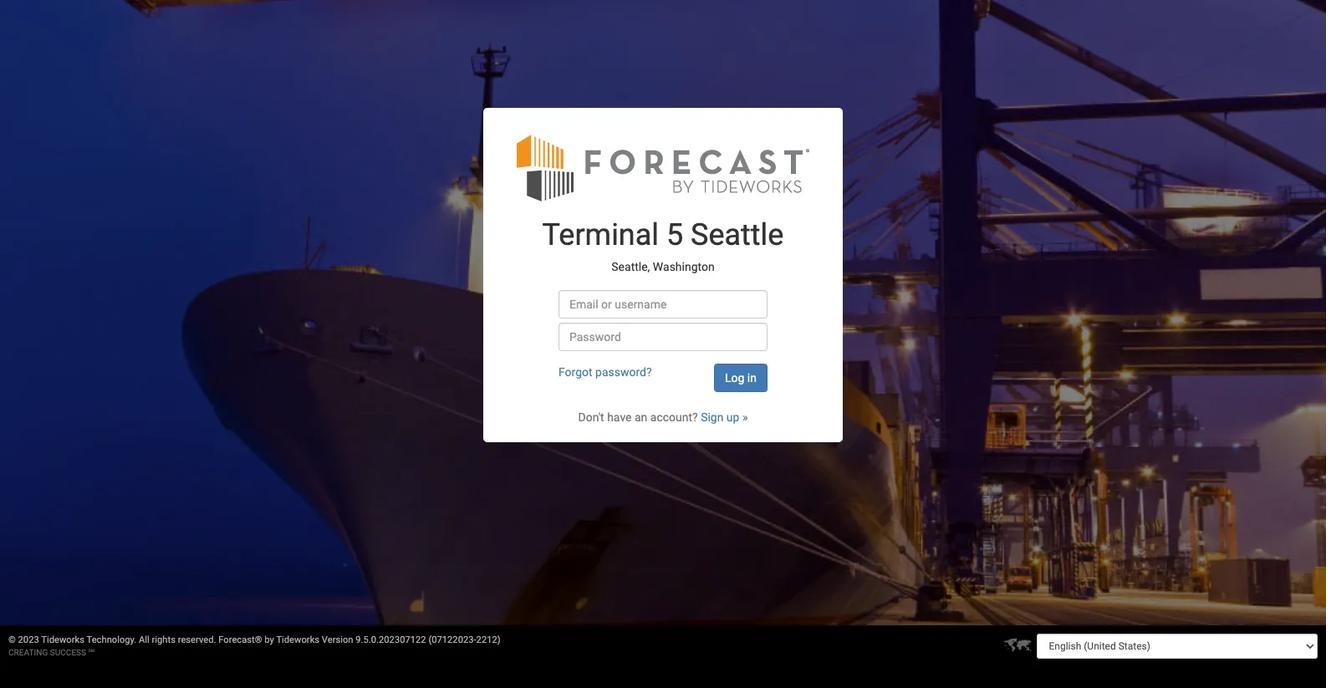 Task type: describe. For each thing, give the bounding box(es) containing it.
©
[[8, 635, 16, 646]]

up
[[727, 411, 740, 424]]

9.5.0.202307122
[[356, 635, 426, 646]]

terminal
[[542, 218, 659, 253]]

technology.
[[87, 635, 137, 646]]

forgot password? log in
[[559, 366, 757, 385]]

password?
[[596, 366, 652, 379]]

Email or username text field
[[559, 290, 768, 319]]

2023
[[18, 635, 39, 646]]

»
[[743, 411, 748, 424]]

washington
[[653, 260, 715, 273]]

© 2023 tideworks technology. all rights reserved. forecast® by tideworks version 9.5.0.202307122 (07122023-2212) creating success ℠
[[8, 635, 501, 657]]

forecast® by tideworks image
[[517, 133, 810, 203]]

(07122023-
[[429, 635, 476, 646]]

success
[[50, 648, 86, 657]]

forgot password? link
[[559, 366, 652, 379]]

2 tideworks from the left
[[276, 635, 320, 646]]

all
[[139, 635, 150, 646]]

1 tideworks from the left
[[41, 635, 84, 646]]

forecast®
[[219, 635, 262, 646]]

log in button
[[714, 364, 768, 392]]

sign
[[701, 411, 724, 424]]

℠
[[88, 648, 95, 657]]



Task type: locate. For each thing, give the bounding box(es) containing it.
tideworks up success at the bottom
[[41, 635, 84, 646]]

1 horizontal spatial tideworks
[[276, 635, 320, 646]]

2212)
[[476, 635, 501, 646]]

version
[[322, 635, 353, 646]]

reserved.
[[178, 635, 216, 646]]

in
[[748, 372, 757, 385]]

an
[[635, 411, 648, 424]]

don't have an account? sign up »
[[578, 411, 748, 424]]

tideworks
[[41, 635, 84, 646], [276, 635, 320, 646]]

by
[[265, 635, 274, 646]]

forgot
[[559, 366, 593, 379]]

seattle
[[691, 218, 784, 253]]

log
[[725, 372, 745, 385]]

have
[[607, 411, 632, 424]]

5
[[667, 218, 684, 253]]

don't
[[578, 411, 604, 424]]

rights
[[152, 635, 176, 646]]

tideworks right by
[[276, 635, 320, 646]]

terminal 5 seattle seattle, washington
[[542, 218, 784, 273]]

account?
[[651, 411, 698, 424]]

0 horizontal spatial tideworks
[[41, 635, 84, 646]]

sign up » link
[[701, 411, 748, 424]]

creating
[[8, 648, 48, 657]]

seattle,
[[612, 260, 650, 273]]

Password password field
[[559, 323, 768, 351]]



Task type: vqa. For each thing, say whether or not it's contained in the screenshot.
Forgot password? Log in
yes



